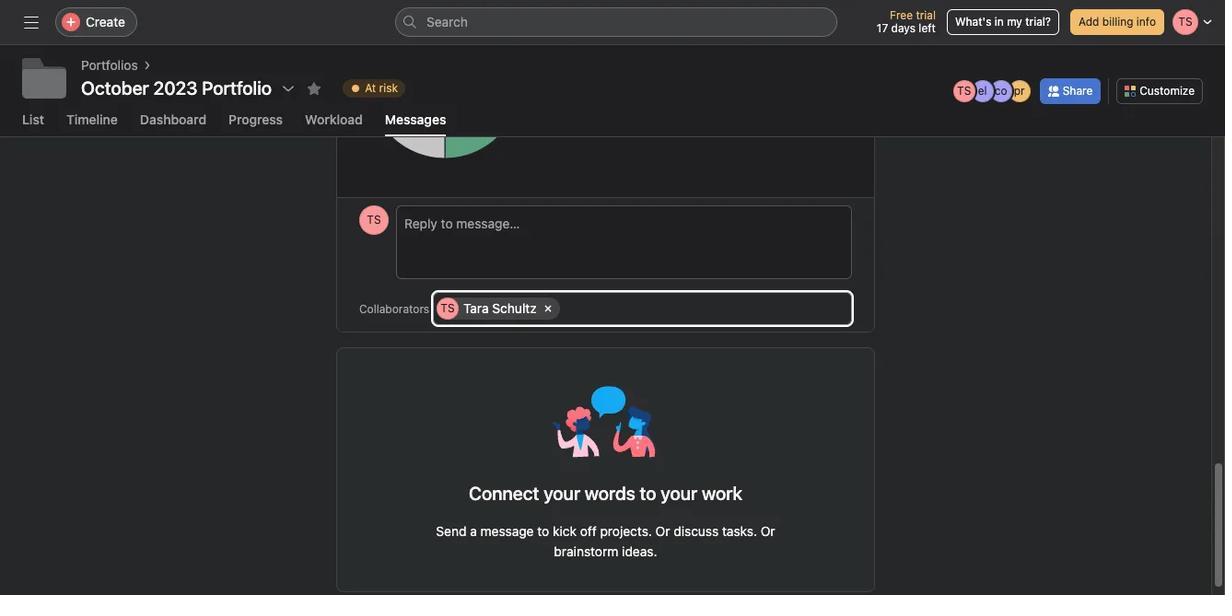 Task type: locate. For each thing, give the bounding box(es) containing it.
trial?
[[1026, 15, 1052, 29]]

1 vertical spatial to
[[538, 524, 550, 539]]

2 or from the left
[[761, 524, 776, 539]]

pr
[[1015, 83, 1026, 97]]

to right words
[[640, 483, 657, 504]]

free trial 17 days left
[[877, 8, 936, 35]]

or up the ideas.
[[656, 524, 671, 539]]

1 horizontal spatial to
[[640, 483, 657, 504]]

1 horizontal spatial ts
[[441, 301, 455, 315]]

messages link
[[385, 112, 447, 136]]

schultz
[[493, 300, 537, 316]]

2023 portfolio
[[153, 77, 272, 99]]

or right tasks.
[[761, 524, 776, 539]]

tasks.
[[723, 524, 758, 539]]

ts
[[958, 83, 972, 97], [367, 213, 381, 227], [441, 301, 455, 315]]

your
[[544, 483, 581, 504]]

0 horizontal spatial ts
[[367, 213, 381, 227]]

a
[[470, 524, 477, 539]]

portfolios link
[[81, 55, 138, 76]]

2 horizontal spatial ts
[[958, 83, 972, 97]]

add billing info
[[1079, 15, 1157, 29]]

0 horizontal spatial or
[[656, 524, 671, 539]]

ts left tara
[[441, 301, 455, 315]]

to inside send a message to kick off projects. or discuss tasks. or brainstorm ideas.
[[538, 524, 550, 539]]

in
[[995, 15, 1005, 29]]

timeline
[[66, 112, 118, 127]]

days
[[892, 21, 916, 35]]

el
[[979, 83, 988, 97]]

add
[[1079, 15, 1100, 29]]

ts up collaborators
[[367, 213, 381, 227]]

search list box
[[395, 7, 838, 37]]

portfolios
[[81, 57, 138, 73]]

create
[[86, 14, 125, 29]]

search button
[[395, 7, 838, 37]]

send a message to kick off projects. or discuss tasks. or brainstorm ideas.
[[436, 524, 776, 560]]

tara schultz cell
[[437, 298, 560, 320]]

billing
[[1103, 15, 1134, 29]]

customize
[[1140, 83, 1196, 97]]

my
[[1008, 15, 1023, 29]]

1 vertical spatial ts
[[367, 213, 381, 227]]

0 horizontal spatial to
[[538, 524, 550, 539]]

to left kick
[[538, 524, 550, 539]]

workload link
[[305, 112, 363, 136]]

2 vertical spatial ts
[[441, 301, 455, 315]]

1 horizontal spatial or
[[761, 524, 776, 539]]

progress
[[229, 112, 283, 127]]

ts left el
[[958, 83, 972, 97]]

or
[[656, 524, 671, 539], [761, 524, 776, 539]]

what's in my trial?
[[956, 15, 1052, 29]]

dashboard link
[[140, 112, 207, 136]]

timeline link
[[66, 112, 118, 136]]

add billing info button
[[1071, 9, 1165, 35]]

october 2023 portfolio
[[81, 77, 272, 99]]

progress link
[[229, 112, 283, 136]]

trial
[[917, 8, 936, 22]]

what's
[[956, 15, 992, 29]]

0 vertical spatial ts
[[958, 83, 972, 97]]

to
[[640, 483, 657, 504], [538, 524, 550, 539]]

1 or from the left
[[656, 524, 671, 539]]

discuss
[[674, 524, 719, 539]]

0 vertical spatial to
[[640, 483, 657, 504]]

message
[[481, 524, 534, 539]]

expand sidebar image
[[24, 15, 39, 29]]

list
[[22, 112, 44, 127]]



Task type: describe. For each thing, give the bounding box(es) containing it.
connect
[[469, 483, 540, 504]]

tara
[[464, 300, 489, 316]]

17
[[877, 21, 889, 35]]

projects.
[[600, 524, 653, 539]]

show options image
[[281, 81, 296, 96]]

words
[[585, 483, 636, 504]]

off
[[580, 524, 597, 539]]

connect your words to your work
[[469, 483, 743, 504]]

tara schultz
[[464, 300, 537, 316]]

free
[[890, 8, 913, 22]]

dashboard
[[140, 112, 207, 127]]

messages
[[385, 112, 447, 127]]

workload
[[305, 112, 363, 127]]

risk
[[379, 81, 398, 95]]

what's in my trial? button
[[948, 9, 1060, 35]]

list link
[[22, 112, 44, 136]]

search
[[427, 14, 468, 29]]

ts inside tara schultz cell
[[441, 301, 455, 315]]

october
[[81, 77, 149, 99]]

share button
[[1040, 78, 1102, 104]]

create button
[[55, 7, 137, 37]]

share
[[1063, 83, 1093, 97]]

info
[[1137, 15, 1157, 29]]

left
[[919, 21, 936, 35]]

to for kick
[[538, 524, 550, 539]]

your work
[[661, 483, 743, 504]]

ts button
[[359, 206, 389, 235]]

remove from starred image
[[307, 81, 322, 96]]

collaborators
[[359, 302, 430, 316]]

customize button
[[1117, 78, 1204, 104]]

at
[[365, 81, 376, 95]]

at risk
[[365, 81, 398, 95]]

kick
[[553, 524, 577, 539]]

co
[[995, 83, 1008, 97]]

ts inside ts button
[[367, 213, 381, 227]]

to for your work
[[640, 483, 657, 504]]

at risk button
[[335, 76, 414, 101]]

send
[[436, 524, 467, 539]]

ideas.
[[622, 544, 658, 560]]

brainstorm
[[554, 544, 619, 560]]



Task type: vqa. For each thing, say whether or not it's contained in the screenshot.
Task name text box for Mark complete option within the LET'S TALK ABOUT DUCKS Cell
no



